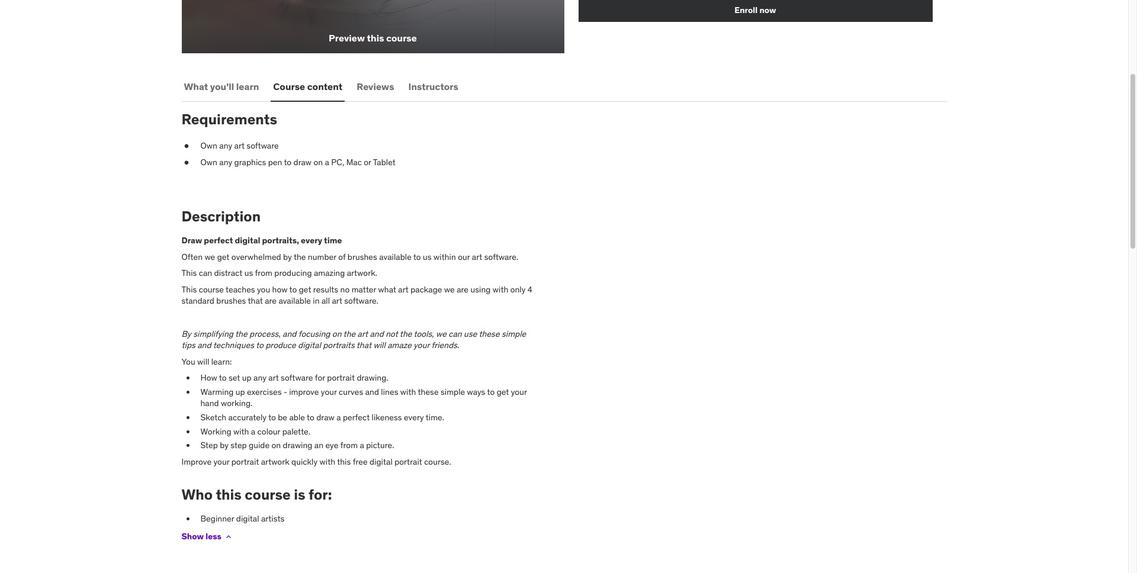 Task type: describe. For each thing, give the bounding box(es) containing it.
distract
[[214, 268, 243, 279]]

free
[[353, 457, 368, 468]]

digital left artists
[[236, 514, 259, 525]]

4
[[528, 284, 533, 295]]

beginner digital artists
[[201, 514, 285, 525]]

can inside draw perfect digital portraits, every time often we get overwhelmed by the number of brushes available to us within our art software. this can distract us from producing amazing artwork. this course teaches you how to get results no matter what art package we are using with only 4 standard brushes that are available in all art software.
[[199, 268, 212, 279]]

standard
[[182, 296, 215, 307]]

amaze
[[388, 340, 412, 351]]

on for a
[[314, 157, 323, 167]]

warming
[[201, 387, 234, 398]]

techniques
[[213, 340, 254, 351]]

producing
[[275, 268, 312, 279]]

tools,
[[414, 329, 434, 339]]

learn
[[236, 80, 259, 92]]

draw perfect digital portraits, every time often we get overwhelmed by the number of brushes available to us within our art software. this can distract us from producing amazing artwork. this course teaches you how to get results no matter what art package we are using with only 4 standard brushes that are available in all art software.
[[182, 235, 533, 307]]

any for art
[[219, 140, 232, 151]]

to right "able" on the bottom of the page
[[307, 413, 315, 423]]

reviews
[[357, 80, 394, 92]]

likeness
[[372, 413, 402, 423]]

an
[[315, 441, 324, 451]]

show less
[[182, 532, 222, 543]]

0 horizontal spatial us
[[245, 268, 253, 279]]

a down "curves"
[[337, 413, 341, 423]]

2 horizontal spatial portrait
[[395, 457, 422, 468]]

who
[[182, 486, 213, 505]]

1 vertical spatial brushes
[[216, 296, 246, 307]]

curves
[[339, 387, 363, 398]]

portraits,
[[262, 235, 299, 246]]

art right our
[[472, 252, 483, 262]]

0 horizontal spatial will
[[197, 357, 209, 367]]

0 vertical spatial software
[[247, 140, 279, 151]]

use
[[464, 329, 477, 339]]

1 horizontal spatial these
[[479, 329, 500, 339]]

pc,
[[331, 157, 344, 167]]

0 horizontal spatial draw
[[294, 157, 312, 167]]

course content
[[273, 80, 343, 92]]

the up 'techniques'
[[235, 329, 248, 339]]

time
[[324, 235, 342, 246]]

from inside draw perfect digital portraits, every time often we get overwhelmed by the number of brushes available to us within our art software. this can distract us from producing amazing artwork. this course teaches you how to get results no matter what art package we are using with only 4 standard brushes that are available in all art software.
[[255, 268, 273, 279]]

simplifying
[[193, 329, 233, 339]]

0 vertical spatial up
[[242, 373, 252, 384]]

digital down focusing
[[298, 340, 321, 351]]

to right how
[[290, 284, 297, 295]]

overwhelmed
[[232, 252, 281, 262]]

is
[[294, 486, 306, 505]]

perfect inside draw perfect digital portraits, every time often we get overwhelmed by the number of brushes available to us within our art software. this can distract us from producing amazing artwork. this course teaches you how to get results no matter what art package we are using with only 4 standard brushes that are available in all art software.
[[204, 235, 233, 246]]

course
[[273, 80, 305, 92]]

in
[[313, 296, 320, 307]]

0 vertical spatial we
[[205, 252, 215, 262]]

preview this course button
[[182, 0, 565, 53]]

by inside draw perfect digital portraits, every time often we get overwhelmed by the number of brushes available to us within our art software. this can distract us from producing amazing artwork. this course teaches you how to get results no matter what art package we are using with only 4 standard brushes that are available in all art software.
[[283, 252, 292, 262]]

0 horizontal spatial are
[[265, 296, 277, 307]]

you'll
[[210, 80, 234, 92]]

what
[[378, 284, 396, 295]]

1 vertical spatial simple
[[441, 387, 465, 398]]

mac
[[346, 157, 362, 167]]

hand
[[201, 399, 219, 409]]

your right ways
[[511, 387, 527, 398]]

artwork
[[261, 457, 290, 468]]

xsmall image for own any graphics pen to draw on a pc, mac or tablet
[[182, 157, 191, 168]]

colour
[[258, 427, 280, 437]]

any for graphics
[[219, 157, 232, 167]]

lines
[[381, 387, 399, 398]]

with down eye
[[320, 457, 335, 468]]

0 vertical spatial us
[[423, 252, 432, 262]]

produce
[[266, 340, 296, 351]]

of
[[339, 252, 346, 262]]

draw inside by simplifying the process, and focusing on the art and not the tools, we can use these simple tips and techniques to produce digital portraits that will amaze your friends. you will learn: how to set up any art software for portrait drawing. warming up exercises - improve your curves and lines with these simple ways to get your hand working. sketch accurately to be able to draw a perfect likeness every time. working with a colour palette. step by step guide on drawing an eye from a picture. improve your portrait artwork quickly with this free digital portrait course.
[[317, 413, 335, 423]]

with inside draw perfect digital portraits, every time often we get overwhelmed by the number of brushes available to us within our art software. this can distract us from producing amazing artwork. this course teaches you how to get results no matter what art package we are using with only 4 standard brushes that are available in all art software.
[[493, 284, 509, 295]]

quickly
[[292, 457, 318, 468]]

-
[[284, 387, 287, 398]]

course for who this course is for:
[[245, 486, 291, 505]]

all
[[322, 296, 330, 307]]

how
[[201, 373, 217, 384]]

guide
[[249, 441, 270, 451]]

every inside draw perfect digital portraits, every time often we get overwhelmed by the number of brushes available to us within our art software. this can distract us from producing amazing artwork. this course teaches you how to get results no matter what art package we are using with only 4 standard brushes that are available in all art software.
[[301, 235, 322, 246]]

1 vertical spatial software.
[[344, 296, 379, 307]]

your down step
[[214, 457, 230, 468]]

what
[[184, 80, 208, 92]]

a up free
[[360, 441, 364, 451]]

course.
[[424, 457, 451, 468]]

time.
[[426, 413, 445, 423]]

instructors button
[[406, 72, 461, 101]]

and down simplifying
[[197, 340, 211, 351]]

using
[[471, 284, 491, 295]]

less
[[206, 532, 222, 543]]

own any art software
[[201, 140, 279, 151]]

1 horizontal spatial available
[[379, 252, 412, 262]]

preview this course
[[329, 32, 417, 44]]

sketch
[[201, 413, 227, 423]]

any inside by simplifying the process, and focusing on the art and not the tools, we can use these simple tips and techniques to produce digital portraits that will amaze your friends. you will learn: how to set up any art software for portrait drawing. warming up exercises - improve your curves and lines with these simple ways to get your hand working. sketch accurately to be able to draw a perfect likeness every time. working with a colour palette. step by step guide on drawing an eye from a picture. improve your portrait artwork quickly with this free digital portrait course.
[[254, 373, 267, 384]]

what you'll learn button
[[182, 72, 262, 101]]

portraits
[[323, 340, 355, 351]]

this for preview this course
[[367, 32, 384, 44]]

no
[[341, 284, 350, 295]]

friends.
[[432, 340, 460, 351]]

how
[[272, 284, 288, 295]]

digital inside draw perfect digital portraits, every time often we get overwhelmed by the number of brushes available to us within our art software. this can distract us from producing amazing artwork. this course teaches you how to get results no matter what art package we are using with only 4 standard brushes that are available in all art software.
[[235, 235, 260, 246]]

process,
[[250, 329, 281, 339]]

pen
[[268, 157, 282, 167]]

get inside by simplifying the process, and focusing on the art and not the tools, we can use these simple tips and techniques to produce digital portraits that will amaze your friends. you will learn: how to set up any art software for portrait drawing. warming up exercises - improve your curves and lines with these simple ways to get your hand working. sketch accurately to be able to draw a perfect likeness every time. working with a colour palette. step by step guide on drawing an eye from a picture. improve your portrait artwork quickly with this free digital portrait course.
[[497, 387, 509, 398]]

art right what
[[398, 284, 409, 295]]

0 horizontal spatial available
[[279, 296, 311, 307]]

art up graphics
[[234, 140, 245, 151]]

step
[[201, 441, 218, 451]]

eye
[[326, 441, 339, 451]]

that inside draw perfect digital portraits, every time often we get overwhelmed by the number of brushes available to us within our art software. this can distract us from producing amazing artwork. this course teaches you how to get results no matter what art package we are using with only 4 standard brushes that are available in all art software.
[[248, 296, 263, 307]]

show less button
[[182, 526, 233, 549]]

preview
[[329, 32, 365, 44]]

our
[[458, 252, 470, 262]]

tablet
[[373, 157, 396, 167]]

0 vertical spatial are
[[457, 284, 469, 295]]

by
[[182, 329, 191, 339]]

you
[[257, 284, 270, 295]]

beginner
[[201, 514, 234, 525]]



Task type: vqa. For each thing, say whether or not it's contained in the screenshot.
ANY in By Simplifying The Process, And Focusing On The Art And Not The Tools, We Can Use These Simple Tips And Techniques To Produce Digital Portraits That Will Amaze Your Friends. You Will Learn: How To Set Up Any Art Software For Portrait Drawing. Warming Up Exercises - Improve Your Curves And Lines With These Simple Ways To Get Your Hand Working. Sketch Accurately To Be Able To Draw A Perfect Likeness Every Time. Working With A Colour Palette. Step By Step Guide On Drawing An Eye From A Picture. Improve Your Portrait Artwork Quickly With This Free Digital Portrait Course.
yes



Task type: locate. For each thing, give the bounding box(es) containing it.
can down "often"
[[199, 268, 212, 279]]

your down for
[[321, 387, 337, 398]]

1 vertical spatial available
[[279, 296, 311, 307]]

by
[[283, 252, 292, 262], [220, 441, 229, 451]]

course inside draw perfect digital portraits, every time often we get overwhelmed by the number of brushes available to us within our art software. this can distract us from producing amazing artwork. this course teaches you how to get results no matter what art package we are using with only 4 standard brushes that are available in all art software.
[[199, 284, 224, 295]]

0 horizontal spatial get
[[217, 252, 230, 262]]

by left step
[[220, 441, 229, 451]]

0 horizontal spatial brushes
[[216, 296, 246, 307]]

get up distract
[[217, 252, 230, 262]]

description
[[182, 208, 261, 226]]

now
[[760, 5, 777, 15]]

1 horizontal spatial simple
[[502, 329, 526, 339]]

0 vertical spatial this
[[367, 32, 384, 44]]

1 vertical spatial that
[[357, 340, 372, 351]]

course content button
[[271, 72, 345, 101]]

any down requirements
[[219, 140, 232, 151]]

course for preview this course
[[387, 32, 417, 44]]

0 vertical spatial xsmall image
[[182, 140, 191, 152]]

1 horizontal spatial on
[[314, 157, 323, 167]]

teaches
[[226, 284, 255, 295]]

software up improve
[[281, 373, 313, 384]]

every up the number at the left of the page
[[301, 235, 322, 246]]

this down "often"
[[182, 268, 197, 279]]

1 horizontal spatial brushes
[[348, 252, 377, 262]]

we right package
[[444, 284, 455, 295]]

software. down matter
[[344, 296, 379, 307]]

1 horizontal spatial this
[[337, 457, 351, 468]]

content
[[307, 80, 343, 92]]

ways
[[467, 387, 486, 398]]

by up 'producing'
[[283, 252, 292, 262]]

art left not
[[358, 329, 368, 339]]

2 vertical spatial any
[[254, 373, 267, 384]]

digital up overwhelmed on the left of page
[[235, 235, 260, 246]]

will right you
[[197, 357, 209, 367]]

0 vertical spatial from
[[255, 268, 273, 279]]

0 horizontal spatial can
[[199, 268, 212, 279]]

us left within
[[423, 252, 432, 262]]

the up portraits
[[344, 329, 356, 339]]

2 vertical spatial get
[[497, 387, 509, 398]]

from up you
[[255, 268, 273, 279]]

draw
[[294, 157, 312, 167], [317, 413, 335, 423]]

palette.
[[282, 427, 311, 437]]

this up 'standard'
[[182, 284, 197, 295]]

set
[[229, 373, 240, 384]]

1 vertical spatial own
[[201, 157, 217, 167]]

these up time.
[[418, 387, 439, 398]]

your down tools,
[[414, 340, 430, 351]]

every left time.
[[404, 413, 424, 423]]

focusing
[[299, 329, 330, 339]]

1 vertical spatial get
[[299, 284, 311, 295]]

0 horizontal spatial simple
[[441, 387, 465, 398]]

to left within
[[414, 252, 421, 262]]

the up 'producing'
[[294, 252, 306, 262]]

this left free
[[337, 457, 351, 468]]

simple
[[502, 329, 526, 339], [441, 387, 465, 398]]

this
[[367, 32, 384, 44], [337, 457, 351, 468], [216, 486, 242, 505]]

1 horizontal spatial course
[[245, 486, 291, 505]]

drawing
[[283, 441, 313, 451]]

improve
[[289, 387, 319, 398]]

to
[[284, 157, 292, 167], [414, 252, 421, 262], [290, 284, 297, 295], [256, 340, 264, 351], [219, 373, 227, 384], [487, 387, 495, 398], [269, 413, 276, 423], [307, 413, 315, 423]]

brushes
[[348, 252, 377, 262], [216, 296, 246, 307]]

0 vertical spatial course
[[387, 32, 417, 44]]

are
[[457, 284, 469, 295], [265, 296, 277, 307]]

will left amaze
[[374, 340, 386, 351]]

1 vertical spatial us
[[245, 268, 253, 279]]

to down process,
[[256, 340, 264, 351]]

1 vertical spatial software
[[281, 373, 313, 384]]

results
[[313, 284, 339, 295]]

perfect down "curves"
[[343, 413, 370, 423]]

1 this from the top
[[182, 268, 197, 279]]

get down 'producing'
[[299, 284, 311, 295]]

1 horizontal spatial portrait
[[327, 373, 355, 384]]

0 vertical spatial brushes
[[348, 252, 377, 262]]

portrait left course.
[[395, 457, 422, 468]]

own for own any art software
[[201, 140, 217, 151]]

1 horizontal spatial perfect
[[343, 413, 370, 423]]

xsmall image for own any art software
[[182, 140, 191, 152]]

improve
[[182, 457, 212, 468]]

0 horizontal spatial software.
[[344, 296, 379, 307]]

1 vertical spatial any
[[219, 157, 232, 167]]

reviews button
[[355, 72, 397, 101]]

and left not
[[370, 329, 384, 339]]

2 vertical spatial course
[[245, 486, 291, 505]]

0 horizontal spatial this
[[216, 486, 242, 505]]

this
[[182, 268, 197, 279], [182, 284, 197, 295]]

own for own any graphics pen to draw on a pc, mac or tablet
[[201, 157, 217, 167]]

step
[[231, 441, 247, 451]]

a left pc,
[[325, 157, 329, 167]]

perfect down description
[[204, 235, 233, 246]]

with up step
[[233, 427, 249, 437]]

0 horizontal spatial these
[[418, 387, 439, 398]]

0 vertical spatial simple
[[502, 329, 526, 339]]

accurately
[[229, 413, 267, 423]]

instructors
[[409, 80, 459, 92]]

will
[[374, 340, 386, 351], [197, 357, 209, 367]]

matter
[[352, 284, 376, 295]]

that right portraits
[[357, 340, 372, 351]]

on for the
[[332, 329, 342, 339]]

this for who this course is for:
[[216, 486, 242, 505]]

0 vertical spatial that
[[248, 296, 263, 307]]

artists
[[261, 514, 285, 525]]

2 vertical spatial xsmall image
[[224, 533, 233, 542]]

can inside by simplifying the process, and focusing on the art and not the tools, we can use these simple tips and techniques to produce digital portraits that will amaze your friends. you will learn: how to set up any art software for portrait drawing. warming up exercises - improve your curves and lines with these simple ways to get your hand working. sketch accurately to be able to draw a perfect likeness every time. working with a colour palette. step by step guide on drawing an eye from a picture. improve your portrait artwork quickly with this free digital portrait course.
[[449, 329, 462, 339]]

digital down picture. at the left
[[370, 457, 393, 468]]

1 vertical spatial are
[[265, 296, 277, 307]]

brushes down teaches
[[216, 296, 246, 307]]

to right the pen
[[284, 157, 292, 167]]

with left only
[[493, 284, 509, 295]]

exercises
[[247, 387, 282, 398]]

can up friends. at the bottom of the page
[[449, 329, 462, 339]]

and up produce
[[283, 329, 297, 339]]

1 horizontal spatial are
[[457, 284, 469, 295]]

or
[[364, 157, 371, 167]]

2 horizontal spatial get
[[497, 387, 509, 398]]

for:
[[309, 486, 332, 505]]

these right use
[[479, 329, 500, 339]]

available down how
[[279, 296, 311, 307]]

not
[[386, 329, 398, 339]]

0 vertical spatial every
[[301, 235, 322, 246]]

portrait
[[327, 373, 355, 384], [232, 457, 259, 468], [395, 457, 422, 468]]

this inside 'button'
[[367, 32, 384, 44]]

and down drawing.
[[365, 387, 379, 398]]

1 horizontal spatial software.
[[485, 252, 519, 262]]

2 vertical spatial this
[[216, 486, 242, 505]]

1 vertical spatial xsmall image
[[182, 157, 191, 168]]

0 vertical spatial own
[[201, 140, 217, 151]]

0 vertical spatial on
[[314, 157, 323, 167]]

xsmall image inside show less 'button'
[[224, 533, 233, 542]]

every inside by simplifying the process, and focusing on the art and not the tools, we can use these simple tips and techniques to produce digital portraits that will amaze your friends. you will learn: how to set up any art software for portrait drawing. warming up exercises - improve your curves and lines with these simple ways to get your hand working. sketch accurately to be able to draw a perfect likeness every time. working with a colour palette. step by step guide on drawing an eye from a picture. improve your portrait artwork quickly with this free digital portrait course.
[[404, 413, 424, 423]]

simple right use
[[502, 329, 526, 339]]

0 horizontal spatial that
[[248, 296, 263, 307]]

0 vertical spatial this
[[182, 268, 197, 279]]

xsmall image
[[182, 140, 191, 152], [182, 157, 191, 168], [224, 533, 233, 542]]

up right the set
[[242, 373, 252, 384]]

2 own from the top
[[201, 157, 217, 167]]

get right ways
[[497, 387, 509, 398]]

that inside by simplifying the process, and focusing on the art and not the tools, we can use these simple tips and techniques to produce digital portraits that will amaze your friends. you will learn: how to set up any art software for portrait drawing. warming up exercises - improve your curves and lines with these simple ways to get your hand working. sketch accurately to be able to draw a perfect likeness every time. working with a colour palette. step by step guide on drawing an eye from a picture. improve your portrait artwork quickly with this free digital portrait course.
[[357, 340, 372, 351]]

us down overwhelmed on the left of page
[[245, 268, 253, 279]]

0 horizontal spatial portrait
[[232, 457, 259, 468]]

2 vertical spatial we
[[436, 329, 447, 339]]

enroll now button
[[579, 0, 933, 22]]

1 own from the top
[[201, 140, 217, 151]]

draw
[[182, 235, 202, 246]]

on down colour
[[272, 441, 281, 451]]

from inside by simplifying the process, and focusing on the art and not the tools, we can use these simple tips and techniques to produce digital portraits that will amaze your friends. you will learn: how to set up any art software for portrait drawing. warming up exercises - improve your curves and lines with these simple ways to get your hand working. sketch accurately to be able to draw a perfect likeness every time. working with a colour palette. step by step guide on drawing an eye from a picture. improve your portrait artwork quickly with this free digital portrait course.
[[341, 441, 358, 451]]

often
[[182, 252, 203, 262]]

2 horizontal spatial course
[[387, 32, 417, 44]]

1 vertical spatial up
[[236, 387, 245, 398]]

to right ways
[[487, 387, 495, 398]]

0 horizontal spatial on
[[272, 441, 281, 451]]

art
[[234, 140, 245, 151], [472, 252, 483, 262], [398, 284, 409, 295], [332, 296, 343, 307], [358, 329, 368, 339], [269, 373, 279, 384]]

2 vertical spatial on
[[272, 441, 281, 451]]

the up amaze
[[400, 329, 412, 339]]

0 horizontal spatial perfect
[[204, 235, 233, 246]]

any up exercises on the bottom of the page
[[254, 373, 267, 384]]

are down you
[[265, 296, 277, 307]]

software. up only
[[485, 252, 519, 262]]

1 horizontal spatial get
[[299, 284, 311, 295]]

portrait up "curves"
[[327, 373, 355, 384]]

course right the preview
[[387, 32, 417, 44]]

to left the set
[[219, 373, 227, 384]]

draw right "able" on the bottom of the page
[[317, 413, 335, 423]]

1 horizontal spatial will
[[374, 340, 386, 351]]

we right "often"
[[205, 252, 215, 262]]

perfect inside by simplifying the process, and focusing on the art and not the tools, we can use these simple tips and techniques to produce digital portraits that will amaze your friends. you will learn: how to set up any art software for portrait drawing. warming up exercises - improve your curves and lines with these simple ways to get your hand working. sketch accurately to be able to draw a perfect likeness every time. working with a colour palette. step by step guide on drawing an eye from a picture. improve your portrait artwork quickly with this free digital portrait course.
[[343, 413, 370, 423]]

own
[[201, 140, 217, 151], [201, 157, 217, 167]]

brushes up artwork.
[[348, 252, 377, 262]]

that down you
[[248, 296, 263, 307]]

1 horizontal spatial that
[[357, 340, 372, 351]]

art right all
[[332, 296, 343, 307]]

number
[[308, 252, 337, 262]]

1 vertical spatial these
[[418, 387, 439, 398]]

1 vertical spatial can
[[449, 329, 462, 339]]

1 vertical spatial draw
[[317, 413, 335, 423]]

available
[[379, 252, 412, 262], [279, 296, 311, 307]]

on left pc,
[[314, 157, 323, 167]]

1 horizontal spatial software
[[281, 373, 313, 384]]

able
[[289, 413, 305, 423]]

0 vertical spatial draw
[[294, 157, 312, 167]]

1 vertical spatial this
[[182, 284, 197, 295]]

1 vertical spatial will
[[197, 357, 209, 367]]

within
[[434, 252, 456, 262]]

0 horizontal spatial from
[[255, 268, 273, 279]]

1 vertical spatial course
[[199, 284, 224, 295]]

0 vertical spatial can
[[199, 268, 212, 279]]

1 vertical spatial from
[[341, 441, 358, 451]]

draw right the pen
[[294, 157, 312, 167]]

0 vertical spatial by
[[283, 252, 292, 262]]

course up artists
[[245, 486, 291, 505]]

any
[[219, 140, 232, 151], [219, 157, 232, 167], [254, 373, 267, 384]]

course inside 'button'
[[387, 32, 417, 44]]

1 vertical spatial we
[[444, 284, 455, 295]]

portrait down step
[[232, 457, 259, 468]]

1 vertical spatial perfect
[[343, 413, 370, 423]]

any down own any art software
[[219, 157, 232, 167]]

1 horizontal spatial by
[[283, 252, 292, 262]]

simple left ways
[[441, 387, 465, 398]]

by inside by simplifying the process, and focusing on the art and not the tools, we can use these simple tips and techniques to produce digital portraits that will amaze your friends. you will learn: how to set up any art software for portrait drawing. warming up exercises - improve your curves and lines with these simple ways to get your hand working. sketch accurately to be able to draw a perfect likeness every time. working with a colour palette. step by step guide on drawing an eye from a picture. improve your portrait artwork quickly with this free digital portrait course.
[[220, 441, 229, 451]]

software inside by simplifying the process, and focusing on the art and not the tools, we can use these simple tips and techniques to produce digital portraits that will amaze your friends. you will learn: how to set up any art software for portrait drawing. warming up exercises - improve your curves and lines with these simple ways to get your hand working. sketch accurately to be able to draw a perfect likeness every time. working with a colour palette. step by step guide on drawing an eye from a picture. improve your portrait artwork quickly with this free digital portrait course.
[[281, 373, 313, 384]]

1 horizontal spatial draw
[[317, 413, 335, 423]]

show
[[182, 532, 204, 543]]

package
[[411, 284, 442, 295]]

to left be
[[269, 413, 276, 423]]

who this course is for:
[[182, 486, 332, 505]]

us
[[423, 252, 432, 262], [245, 268, 253, 279]]

with right the "lines"
[[401, 387, 416, 398]]

picture.
[[366, 441, 394, 451]]

amazing
[[314, 268, 345, 279]]

software up the pen
[[247, 140, 279, 151]]

this inside by simplifying the process, and focusing on the art and not the tools, we can use these simple tips and techniques to produce digital portraits that will amaze your friends. you will learn: how to set up any art software for portrait drawing. warming up exercises - improve your curves and lines with these simple ways to get your hand working. sketch accurately to be able to draw a perfect likeness every time. working with a colour palette. step by step guide on drawing an eye from a picture. improve your portrait artwork quickly with this free digital portrait course.
[[337, 457, 351, 468]]

tips
[[182, 340, 195, 351]]

we inside by simplifying the process, and focusing on the art and not the tools, we can use these simple tips and techniques to produce digital portraits that will amaze your friends. you will learn: how to set up any art software for portrait drawing. warming up exercises - improve your curves and lines with these simple ways to get your hand working. sketch accurately to be able to draw a perfect likeness every time. working with a colour palette. step by step guide on drawing an eye from a picture. improve your portrait artwork quickly with this free digital portrait course.
[[436, 329, 447, 339]]

1 vertical spatial on
[[332, 329, 342, 339]]

graphics
[[234, 157, 266, 167]]

be
[[278, 413, 287, 423]]

learn:
[[211, 357, 232, 367]]

0 vertical spatial get
[[217, 252, 230, 262]]

2 horizontal spatial this
[[367, 32, 384, 44]]

1 horizontal spatial us
[[423, 252, 432, 262]]

1 horizontal spatial from
[[341, 441, 358, 451]]

on up portraits
[[332, 329, 342, 339]]

art up exercises on the bottom of the page
[[269, 373, 279, 384]]

we up friends. at the bottom of the page
[[436, 329, 447, 339]]

own down requirements
[[201, 140, 217, 151]]

a down accurately
[[251, 427, 256, 437]]

own down own any art software
[[201, 157, 217, 167]]

2 this from the top
[[182, 284, 197, 295]]

on
[[314, 157, 323, 167], [332, 329, 342, 339], [272, 441, 281, 451]]

perfect
[[204, 235, 233, 246], [343, 413, 370, 423]]

0 horizontal spatial course
[[199, 284, 224, 295]]

with
[[493, 284, 509, 295], [401, 387, 416, 398], [233, 427, 249, 437], [320, 457, 335, 468]]

0 horizontal spatial every
[[301, 235, 322, 246]]

0 vertical spatial software.
[[485, 252, 519, 262]]

software
[[247, 140, 279, 151], [281, 373, 313, 384]]

enroll
[[735, 5, 758, 15]]

the inside draw perfect digital portraits, every time often we get overwhelmed by the number of brushes available to us within our art software. this can distract us from producing amazing artwork. this course teaches you how to get results no matter what art package we are using with only 4 standard brushes that are available in all art software.
[[294, 252, 306, 262]]

that
[[248, 296, 263, 307], [357, 340, 372, 351]]

1 horizontal spatial every
[[404, 413, 424, 423]]

0 vertical spatial these
[[479, 329, 500, 339]]

drawing.
[[357, 373, 389, 384]]

what you'll learn
[[184, 80, 259, 92]]

1 vertical spatial by
[[220, 441, 229, 451]]

1 horizontal spatial can
[[449, 329, 462, 339]]

available up what
[[379, 252, 412, 262]]

from right eye
[[341, 441, 358, 451]]

2 horizontal spatial on
[[332, 329, 342, 339]]

this up beginner
[[216, 486, 242, 505]]

0 vertical spatial available
[[379, 252, 412, 262]]

digital
[[235, 235, 260, 246], [298, 340, 321, 351], [370, 457, 393, 468], [236, 514, 259, 525]]

0 vertical spatial will
[[374, 340, 386, 351]]

up
[[242, 373, 252, 384], [236, 387, 245, 398]]

every
[[301, 235, 322, 246], [404, 413, 424, 423]]

are left using
[[457, 284, 469, 295]]

up up working.
[[236, 387, 245, 398]]

this right the preview
[[367, 32, 384, 44]]

for
[[315, 373, 325, 384]]

by simplifying the process, and focusing on the art and not the tools, we can use these simple tips and techniques to produce digital portraits that will amaze your friends. you will learn: how to set up any art software for portrait drawing. warming up exercises - improve your curves and lines with these simple ways to get your hand working. sketch accurately to be able to draw a perfect likeness every time. working with a colour palette. step by step guide on drawing an eye from a picture. improve your portrait artwork quickly with this free digital portrait course.
[[182, 329, 527, 468]]

requirements
[[182, 110, 277, 129]]

0 vertical spatial any
[[219, 140, 232, 151]]

0 horizontal spatial software
[[247, 140, 279, 151]]

course up 'standard'
[[199, 284, 224, 295]]



